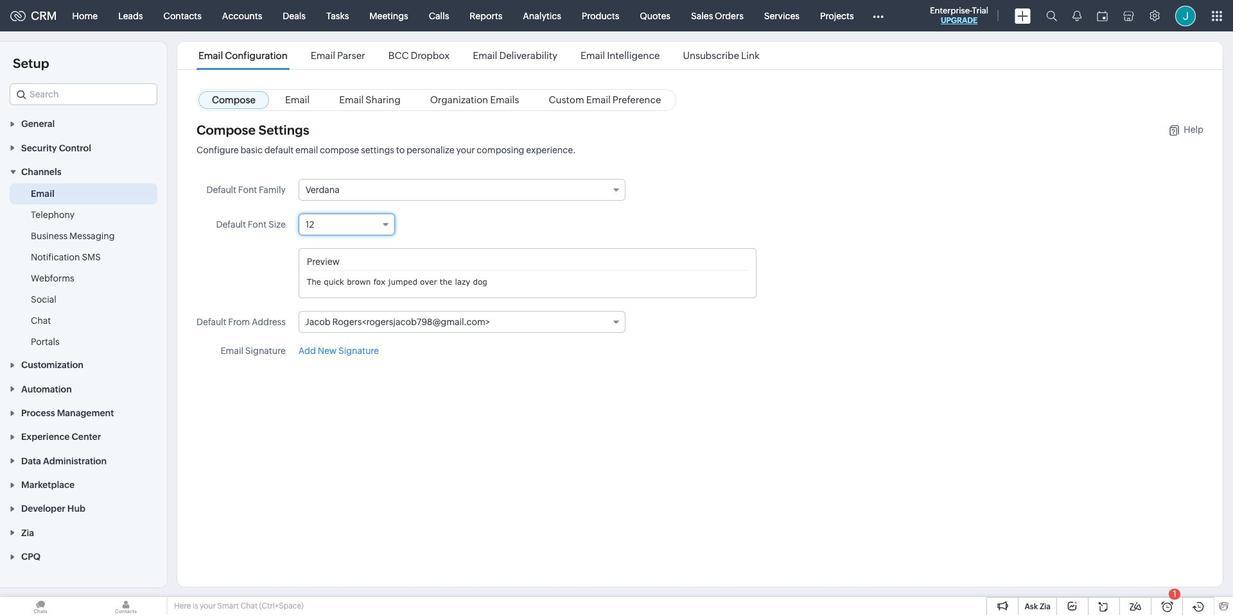 Task type: vqa. For each thing, say whether or not it's contained in the screenshot.
the Channels image on the bottom left of page
no



Task type: describe. For each thing, give the bounding box(es) containing it.
search image
[[1046, 10, 1057, 21]]

none field search
[[10, 83, 157, 105]]

contacts image
[[85, 598, 166, 616]]

search element
[[1039, 0, 1065, 31]]

profile image
[[1175, 5, 1196, 26]]

calendar image
[[1097, 11, 1108, 21]]



Task type: locate. For each thing, give the bounding box(es) containing it.
logo image
[[10, 11, 26, 21]]

signals element
[[1065, 0, 1089, 31]]

Search text field
[[10, 84, 157, 105]]

create menu image
[[1015, 8, 1031, 23]]

None field
[[10, 83, 157, 105], [299, 179, 626, 201], [299, 214, 395, 236], [299, 311, 626, 333], [299, 179, 626, 201], [299, 214, 395, 236], [299, 311, 626, 333]]

profile element
[[1168, 0, 1204, 31]]

create menu element
[[1007, 0, 1039, 31]]

chats image
[[0, 598, 81, 616]]

region
[[0, 184, 167, 353]]

signals image
[[1073, 10, 1082, 21]]

Other Modules field
[[864, 5, 892, 26]]

list
[[187, 42, 771, 69]]



